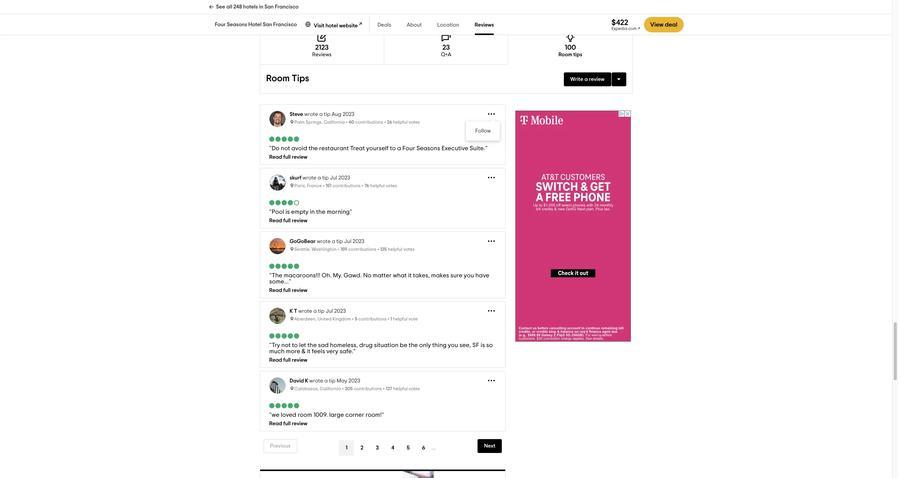 Task type: vqa. For each thing, say whether or not it's contained in the screenshot.


Task type: locate. For each thing, give the bounding box(es) containing it.
1 vertical spatial to
[[292, 343, 298, 349]]

next
[[484, 444, 496, 449]]

" right the
[[289, 279, 291, 285]]

francisco right hotel
[[273, 22, 297, 27]]

makes
[[431, 273, 449, 279]]

0 vertical spatial 5
[[355, 317, 358, 322]]

review down empty
[[292, 218, 308, 224]]

contributions for room!
[[354, 387, 382, 392]]

the right avoid
[[309, 146, 318, 152]]

1 vertical spatial reviews
[[312, 52, 332, 58]]

1 horizontal spatial 1
[[391, 317, 392, 322]]

0 vertical spatial it
[[408, 273, 412, 279]]

" we loved room 1009.  large corner room! " read full review
[[269, 412, 384, 427]]

5 read from the top
[[269, 422, 282, 427]]

contributions right 151
[[333, 184, 361, 188]]

not inside " do not avoid the restaurant treat yourself to a four seasons executive suite. " read full review
[[281, 146, 290, 152]]

helpful right '76'
[[370, 184, 385, 188]]

1 horizontal spatial in
[[310, 209, 315, 215]]

review inside " pool is empty in the morning " read full review
[[292, 218, 308, 224]]

0 horizontal spatial to
[[292, 343, 298, 349]]

2 full from the top
[[283, 218, 291, 224]]

read down "much"
[[269, 358, 282, 363]]

you
[[464, 273, 474, 279], [448, 343, 458, 349]]

it
[[408, 273, 412, 279], [307, 349, 311, 355]]

4 read from the top
[[269, 358, 282, 363]]

visit hotel website
[[314, 23, 358, 28]]

wrote right gogobear
[[317, 239, 331, 245]]

0 horizontal spatial 1
[[346, 446, 348, 451]]

0 horizontal spatial four
[[215, 22, 226, 27]]

to right yourself
[[390, 146, 396, 152]]

2023 up 159 contributions 125 helpful votes
[[353, 239, 364, 245]]

review
[[589, 77, 605, 82], [292, 155, 308, 160], [292, 218, 308, 224], [292, 288, 308, 294], [292, 358, 308, 363], [292, 422, 308, 427]]

votes
[[409, 120, 420, 125], [386, 184, 397, 188], [404, 247, 415, 252], [409, 387, 420, 392]]

it right the what
[[408, 273, 412, 279]]

2 read full review link from the top
[[269, 218, 496, 224]]

5 left 6
[[407, 446, 410, 451]]

jul right t
[[326, 309, 333, 314]]

you inside " the macaroons!!! oh. my. gawd.  no matter what it takes, makes sure you have some...
[[464, 273, 474, 279]]

1 vertical spatial you
[[448, 343, 458, 349]]

jul
[[330, 176, 337, 181], [344, 239, 352, 245], [326, 309, 333, 314]]

jul up 159
[[344, 239, 352, 245]]

0 vertical spatial you
[[464, 273, 474, 279]]

not inside " try not to let the sad homeless, drug situation be the only thing you see, sf is so much more & it feels very safe.
[[282, 343, 291, 349]]

0 vertical spatial read full review
[[269, 288, 308, 294]]

100 room tips
[[559, 44, 583, 58]]

2 read full review from the top
[[269, 358, 308, 363]]

is inside " pool is empty in the morning " read full review
[[286, 209, 290, 215]]

read full review
[[269, 288, 308, 294], [269, 358, 308, 363]]

read full review link down the room! at the left of page
[[269, 422, 496, 427]]

1 vertical spatial 5
[[407, 446, 410, 451]]

write a review link
[[564, 73, 611, 87]]

seasons left executive
[[417, 146, 440, 152]]

1 vertical spatial it
[[307, 349, 311, 355]]

feels
[[312, 349, 325, 355]]

read full review down more
[[269, 358, 308, 363]]

the right be
[[409, 343, 418, 349]]

0 vertical spatial room
[[559, 52, 572, 58]]

sure
[[451, 273, 463, 279]]

0 vertical spatial not
[[281, 146, 290, 152]]

steve wrote a tip aug 2023
[[290, 112, 355, 117]]

1 horizontal spatial 5
[[407, 446, 410, 451]]

0 horizontal spatial you
[[448, 343, 458, 349]]

room
[[559, 52, 572, 58], [266, 74, 290, 83]]

room inside 100 room tips
[[559, 52, 572, 58]]

read down some...
[[269, 288, 282, 294]]

four down see
[[215, 22, 226, 27]]

2 vertical spatial jul
[[326, 309, 333, 314]]

1 horizontal spatial seasons
[[417, 146, 440, 152]]

1 left vote in the left of the page
[[391, 317, 392, 322]]

macaroons!!!
[[284, 273, 320, 279]]

takes,
[[413, 273, 430, 279]]

3 read full review link from the top
[[269, 288, 496, 294]]

" left macaroons!!!
[[269, 273, 272, 279]]

full down pool
[[283, 218, 291, 224]]

0 horizontal spatial is
[[286, 209, 290, 215]]

read full review link down " try not to let the sad homeless, drug situation be the only thing you see, sf is so much more & it feels very safe.
[[269, 358, 496, 363]]

1 read full review link from the top
[[269, 155, 496, 160]]

review inside " we loved room 1009.  large corner room! " read full review
[[292, 422, 308, 427]]

a right yourself
[[397, 146, 401, 152]]

votes right 137
[[409, 387, 420, 392]]

1 vertical spatial k
[[305, 379, 308, 384]]

k right the david
[[305, 379, 308, 384]]

1 vertical spatial not
[[282, 343, 291, 349]]

votes for the macaroons!!! oh. my. gawd.  no matter what it takes, makes sure you have some...
[[404, 247, 415, 252]]

tip for pool is empty in the morning
[[322, 176, 329, 181]]

it right &
[[307, 349, 311, 355]]

seasons down the 248
[[227, 22, 247, 27]]

room down "100" at the top right of page
[[559, 52, 572, 58]]

to left let
[[292, 343, 298, 349]]

read down the do
[[269, 155, 282, 160]]

1 vertical spatial in
[[310, 209, 315, 215]]

0 horizontal spatial room
[[266, 74, 290, 83]]

full up skurf link
[[283, 155, 291, 160]]

0 vertical spatial seasons
[[227, 22, 247, 27]]

read inside " pool is empty in the morning " read full review
[[269, 218, 282, 224]]

votes for pool is empty in the morning
[[386, 184, 397, 188]]

helpful
[[393, 120, 408, 125], [370, 184, 385, 188], [388, 247, 403, 252], [393, 317, 408, 322], [393, 387, 408, 392]]

room left tips
[[266, 74, 290, 83]]

0 horizontal spatial seasons
[[227, 22, 247, 27]]

1 read full review from the top
[[269, 288, 308, 294]]

not right the do
[[281, 146, 290, 152]]

5 full from the top
[[283, 422, 291, 427]]

review inside " do not avoid the restaurant treat yourself to a four seasons executive suite. " read full review
[[292, 155, 308, 160]]

read down pool
[[269, 218, 282, 224]]

my.
[[333, 273, 342, 279]]

four inside " do not avoid the restaurant treat yourself to a four seasons executive suite. " read full review
[[403, 146, 415, 152]]

5 for 5
[[407, 446, 410, 451]]

david k wrote a tip may 2023
[[290, 379, 360, 384]]

is left so
[[481, 343, 485, 349]]

in inside " pool is empty in the morning " read full review
[[310, 209, 315, 215]]

contributions up drug
[[359, 317, 387, 322]]

1 horizontal spatial is
[[481, 343, 485, 349]]

tip for do not avoid the restaurant treat yourself to a four seasons executive suite.
[[324, 112, 331, 117]]

k
[[290, 309, 293, 314], [305, 379, 308, 384]]

0 vertical spatial k
[[290, 309, 293, 314]]

2023 for the macaroons!!! oh. my. gawd.  no matter what it takes, makes sure you have some...
[[353, 239, 364, 245]]

review down room
[[292, 422, 308, 427]]

full down some...
[[283, 288, 291, 294]]

empty
[[291, 209, 309, 215]]

23
[[443, 44, 450, 51]]

1 read from the top
[[269, 155, 282, 160]]

in right empty
[[310, 209, 315, 215]]

248
[[233, 4, 242, 10]]

read inside " do not avoid the restaurant treat yourself to a four seasons executive suite. " read full review
[[269, 155, 282, 160]]

0 vertical spatial san
[[265, 4, 274, 10]]

1 vertical spatial is
[[481, 343, 485, 349]]

san right hotel
[[263, 22, 272, 27]]

wrote right t
[[299, 309, 312, 314]]

1009.
[[314, 412, 328, 419]]

you inside " try not to let the sad homeless, drug situation be the only thing you see, sf is so much more & it feels very safe.
[[448, 343, 458, 349]]

helpful for pool is empty in the morning
[[370, 184, 385, 188]]

seasons inside " do not avoid the restaurant treat yourself to a four seasons executive suite. " read full review
[[417, 146, 440, 152]]

david k link
[[290, 379, 308, 384]]

tip up 151
[[322, 176, 329, 181]]

read
[[269, 155, 282, 160], [269, 218, 282, 224], [269, 288, 282, 294], [269, 358, 282, 363], [269, 422, 282, 427]]

in for empty
[[310, 209, 315, 215]]

review down macaroons!!!
[[292, 288, 308, 294]]

votes right '26'
[[409, 120, 420, 125]]

0 vertical spatial is
[[286, 209, 290, 215]]

0 horizontal spatial k
[[290, 309, 293, 314]]

tips
[[292, 74, 309, 83]]

151 contributions 76 helpful votes
[[326, 184, 397, 188]]

tip
[[324, 112, 331, 117], [322, 176, 329, 181], [337, 239, 343, 245], [318, 309, 325, 314], [329, 379, 336, 384]]

read full review link down yourself
[[269, 155, 496, 160]]

1 vertical spatial four
[[403, 146, 415, 152]]

contributions right 305
[[354, 387, 382, 392]]

read full review down some...
[[269, 288, 308, 294]]

159 contributions 125 helpful votes
[[341, 247, 415, 252]]

jul up 151
[[330, 176, 337, 181]]

2023 up 40
[[343, 112, 355, 117]]

4 read full review link from the top
[[269, 358, 496, 363]]

1 vertical spatial san
[[263, 22, 272, 27]]

review down avoid
[[292, 155, 308, 160]]

contributions right 40
[[355, 120, 383, 125]]

2023
[[343, 112, 355, 117], [339, 176, 350, 181], [353, 239, 364, 245], [334, 309, 346, 314], [349, 379, 360, 384]]

0 vertical spatial to
[[390, 146, 396, 152]]

k left t
[[290, 309, 293, 314]]

0 vertical spatial jul
[[330, 176, 337, 181]]

contributions for "
[[333, 184, 361, 188]]

reviews right location
[[475, 22, 494, 28]]

5
[[355, 317, 358, 322], [407, 446, 410, 451]]

1 left 2
[[346, 446, 348, 451]]

1 horizontal spatial to
[[390, 146, 396, 152]]

1 horizontal spatial room
[[559, 52, 572, 58]]

&
[[302, 349, 306, 355]]

wrote for the macaroons!!! oh. my. gawd.  no matter what it takes, makes sure you have some...
[[317, 239, 331, 245]]

four right yourself
[[403, 146, 415, 152]]

deal
[[665, 22, 678, 28]]

a left may
[[324, 379, 328, 384]]

$422
[[612, 19, 629, 26]]

5 read full review link from the top
[[269, 422, 496, 427]]

a left the aug
[[319, 112, 323, 117]]

matter
[[373, 273, 392, 279]]

1 vertical spatial 1
[[346, 446, 348, 451]]

0 horizontal spatial it
[[307, 349, 311, 355]]

helpful for do not avoid the restaurant treat yourself to a four seasons executive suite.
[[393, 120, 408, 125]]

full
[[283, 155, 291, 160], [283, 218, 291, 224], [283, 288, 291, 294], [283, 358, 291, 363], [283, 422, 291, 427]]

full down more
[[283, 358, 291, 363]]

1 horizontal spatial it
[[408, 273, 412, 279]]

in right hotels
[[259, 4, 263, 10]]

read full review link for room!
[[269, 422, 496, 427]]

1
[[391, 317, 392, 322], [346, 446, 348, 451]]

expedia.com
[[612, 26, 637, 31]]

151
[[326, 184, 332, 188]]

skurf
[[290, 176, 302, 181]]

1 horizontal spatial four
[[403, 146, 415, 152]]

2 read from the top
[[269, 218, 282, 224]]

all
[[226, 4, 232, 10]]

helpful left vote in the left of the page
[[393, 317, 408, 322]]

2023 up 305
[[349, 379, 360, 384]]

not for try
[[282, 343, 291, 349]]

helpful right 137
[[393, 387, 408, 392]]

not right try
[[282, 343, 291, 349]]

to inside " do not avoid the restaurant treat yourself to a four seasons executive suite. " read full review
[[390, 146, 396, 152]]

the inside " do not avoid the restaurant treat yourself to a four seasons executive suite. " read full review
[[309, 146, 318, 152]]

0 vertical spatial in
[[259, 4, 263, 10]]

votes for do not avoid the restaurant treat yourself to a four seasons executive suite.
[[409, 120, 420, 125]]

treat
[[350, 146, 365, 152]]

in for hotels
[[259, 4, 263, 10]]

read down we
[[269, 422, 282, 427]]

tip up 159
[[337, 239, 343, 245]]

" left more
[[269, 343, 272, 349]]

4
[[392, 446, 395, 451]]

reviews
[[475, 22, 494, 28], [312, 52, 332, 58]]

steve link
[[290, 112, 303, 117]]

40 contributions 26 helpful votes
[[349, 120, 420, 125]]

k t link
[[290, 309, 297, 314]]

1 horizontal spatial you
[[464, 273, 474, 279]]

2023 up 151 contributions 76 helpful votes
[[339, 176, 350, 181]]

review right write
[[589, 77, 605, 82]]

5 up homeless, on the bottom left of page
[[355, 317, 358, 322]]

see all 248 hotels in san francisco
[[216, 4, 299, 10]]

1 vertical spatial read full review
[[269, 358, 308, 363]]

the
[[309, 146, 318, 152], [316, 209, 326, 215], [308, 343, 317, 349], [409, 343, 418, 349]]

skurf link
[[290, 176, 302, 181]]

wrote for pool is empty in the morning
[[303, 176, 317, 181]]

" inside " the macaroons!!! oh. my. gawd.  no matter what it takes, makes sure you have some...
[[269, 273, 272, 279]]

read full review for macaroons!!!
[[269, 288, 308, 294]]

read full review link up 125
[[269, 218, 496, 224]]

1 horizontal spatial reviews
[[475, 22, 494, 28]]

is
[[286, 209, 290, 215], [481, 343, 485, 349]]

have
[[476, 273, 490, 279]]

wrote right skurf link
[[303, 176, 317, 181]]

you left the "see," on the right bottom of page
[[448, 343, 458, 349]]

3 read from the top
[[269, 288, 282, 294]]

tip left may
[[329, 379, 336, 384]]

see
[[216, 4, 225, 10]]

wrote right steve "link"
[[304, 112, 318, 117]]

read full review for not
[[269, 358, 308, 363]]

no
[[363, 273, 372, 279]]

francisco up four seasons hotel san francisco
[[275, 4, 299, 10]]

san right hotels
[[265, 4, 274, 10]]

0 horizontal spatial 5
[[355, 317, 358, 322]]

votes right 125
[[404, 247, 415, 252]]

room!
[[366, 412, 382, 419]]

0 horizontal spatial in
[[259, 4, 263, 10]]

1 vertical spatial jul
[[344, 239, 352, 245]]

is right pool
[[286, 209, 290, 215]]

gogobear wrote a tip jul 2023
[[290, 239, 364, 245]]

seasons
[[227, 22, 247, 27], [417, 146, 440, 152]]

helpful right '26'
[[393, 120, 408, 125]]

votes right '76'
[[386, 184, 397, 188]]

tip left the aug
[[324, 112, 331, 117]]

1 full from the top
[[283, 155, 291, 160]]

full down "loved"
[[283, 422, 291, 427]]

1 vertical spatial seasons
[[417, 146, 440, 152]]

gawd.
[[344, 273, 362, 279]]

read full review link down " the macaroons!!! oh. my. gawd.  no matter what it takes, makes sure you have some...
[[269, 288, 496, 294]]

not for do
[[281, 146, 290, 152]]

"
[[269, 146, 272, 152], [485, 146, 488, 152], [269, 209, 272, 215], [350, 209, 352, 215], [269, 273, 272, 279], [289, 279, 291, 285], [269, 343, 272, 349], [353, 349, 356, 355], [269, 412, 272, 419], [382, 412, 384, 419]]



Task type: describe. For each thing, give the bounding box(es) containing it.
view deal button
[[644, 17, 684, 32]]

it inside " the macaroons!!! oh. my. gawd.  no matter what it takes, makes sure you have some...
[[408, 273, 412, 279]]

gogobear
[[290, 239, 316, 245]]

2023 up homeless, on the bottom left of page
[[334, 309, 346, 314]]

6
[[422, 446, 425, 451]]

write
[[571, 77, 584, 82]]

2123 reviews
[[312, 44, 332, 58]]

jul for the macaroons!!! oh. my. gawd.  no matter what it takes, makes sure you have some...
[[344, 239, 352, 245]]

executive
[[442, 146, 469, 152]]

deals
[[378, 22, 392, 28]]

305
[[345, 387, 353, 392]]

" left empty
[[269, 209, 272, 215]]

" down follow
[[485, 146, 488, 152]]

2123
[[315, 44, 329, 51]]

advertisement region
[[516, 111, 631, 342]]

26
[[387, 120, 392, 125]]

suite.
[[470, 146, 485, 152]]

23 q+a
[[441, 44, 452, 58]]

is inside " try not to let the sad homeless, drug situation be the only thing you see, sf is so much more & it feels very safe.
[[481, 343, 485, 349]]

" try not to let the sad homeless, drug situation be the only thing you see, sf is so much more & it feels very safe.
[[269, 343, 493, 355]]

" left "loved"
[[269, 412, 272, 419]]

q+a
[[441, 52, 452, 58]]

sf
[[473, 343, 480, 349]]

full inside " we loved room 1009.  large corner room! " read full review
[[283, 422, 291, 427]]

helpful for we loved room 1009.  large corner room!
[[393, 387, 408, 392]]

view deal
[[651, 22, 678, 28]]

avoid
[[292, 146, 307, 152]]

so
[[487, 343, 493, 349]]

read full review link for yourself
[[269, 155, 496, 160]]

visit hotel website link
[[305, 20, 363, 29]]

100
[[565, 44, 576, 51]]

morning
[[327, 209, 350, 215]]

write a review
[[571, 77, 605, 82]]

skurf wrote a tip jul 2023
[[290, 176, 350, 181]]

to inside " try not to let the sad homeless, drug situation be the only thing you see, sf is so much more & it feels very safe.
[[292, 343, 298, 349]]

tips
[[574, 52, 583, 58]]

read inside " we loved room 1009.  large corner room! " read full review
[[269, 422, 282, 427]]

wrote right 'david k' link on the left
[[310, 379, 323, 384]]

helpful for the macaroons!!! oh. my. gawd.  no matter what it takes, makes sure you have some...
[[388, 247, 403, 252]]

" left drug
[[353, 349, 356, 355]]

some...
[[269, 279, 289, 285]]

corner
[[346, 412, 364, 419]]

only
[[419, 343, 431, 349]]

76
[[365, 184, 369, 188]]

jul for pool is empty in the morning
[[330, 176, 337, 181]]

2023 for pool is empty in the morning
[[339, 176, 350, 181]]

a right write
[[585, 77, 588, 82]]

see all 248 hotels in san francisco link
[[209, 0, 299, 14]]

more
[[286, 349, 300, 355]]

vote
[[409, 317, 418, 322]]

read full review link for "
[[269, 218, 496, 224]]

visit
[[314, 23, 325, 28]]

san inside see all 248 hotels in san francisco link
[[265, 4, 274, 10]]

we
[[272, 412, 280, 419]]

pool
[[272, 209, 284, 215]]

room
[[298, 412, 312, 419]]

3 full from the top
[[283, 288, 291, 294]]

be
[[400, 343, 407, 349]]

0 vertical spatial reviews
[[475, 22, 494, 28]]

" pool is empty in the morning " read full review
[[269, 209, 352, 224]]

it inside " try not to let the sad homeless, drug situation be the only thing you see, sf is so much more & it feels very safe.
[[307, 349, 311, 355]]

" down 305 contributions 137 helpful votes
[[382, 412, 384, 419]]

2023 for do not avoid the restaurant treat yourself to a four seasons executive suite.
[[343, 112, 355, 117]]

helpful for try not to let the sad homeless, drug situation be the only thing you see, sf is so much more & it feels very safe.
[[393, 317, 408, 322]]

tip for the macaroons!!! oh. my. gawd.  no matter what it takes, makes sure you have some...
[[337, 239, 343, 245]]

the inside " pool is empty in the morning " read full review
[[316, 209, 326, 215]]

125
[[380, 247, 387, 252]]

steve
[[290, 112, 303, 117]]

2
[[361, 446, 364, 451]]

0 vertical spatial four
[[215, 22, 226, 27]]

0 vertical spatial 1
[[391, 317, 392, 322]]

thing
[[432, 343, 447, 349]]

k t wrote a tip jul 2023
[[290, 309, 346, 314]]

safe.
[[340, 349, 353, 355]]

david
[[290, 379, 304, 384]]

drug
[[359, 343, 373, 349]]

about
[[407, 22, 422, 28]]

yourself
[[366, 146, 389, 152]]

try
[[272, 343, 280, 349]]

large
[[329, 412, 344, 419]]

tip right t
[[318, 309, 325, 314]]

website
[[339, 23, 358, 28]]

1 vertical spatial room
[[266, 74, 290, 83]]

t
[[294, 309, 297, 314]]

1 vertical spatial francisco
[[273, 22, 297, 27]]

what
[[393, 273, 407, 279]]

review down &
[[292, 358, 308, 363]]

votes for we loved room 1009.  large corner room!
[[409, 387, 420, 392]]

full inside " do not avoid the restaurant treat yourself to a four seasons executive suite. " read full review
[[283, 155, 291, 160]]

may
[[337, 379, 347, 384]]

homeless,
[[330, 343, 358, 349]]

1 horizontal spatial k
[[305, 379, 308, 384]]

the
[[272, 273, 282, 279]]

room tips
[[266, 74, 309, 83]]

aug
[[332, 112, 342, 117]]

" the macaroons!!! oh. my. gawd.  no matter what it takes, makes sure you have some...
[[269, 273, 490, 285]]

a down morning at the top left
[[332, 239, 335, 245]]

4 full from the top
[[283, 358, 291, 363]]

contributions for yourself
[[355, 120, 383, 125]]

the right let
[[308, 343, 317, 349]]

gogobear link
[[290, 239, 316, 245]]

305 contributions 137 helpful votes
[[345, 387, 420, 392]]

wrote for do not avoid the restaurant treat yourself to a four seasons executive suite.
[[304, 112, 318, 117]]

40
[[349, 120, 354, 125]]

situation
[[374, 343, 399, 349]]

review inside write a review link
[[589, 77, 605, 82]]

view
[[651, 22, 664, 28]]

159
[[341, 247, 347, 252]]

sad
[[318, 343, 329, 349]]

137
[[386, 387, 392, 392]]

0 vertical spatial francisco
[[275, 4, 299, 10]]

oh.
[[322, 273, 332, 279]]

" down 151 contributions 76 helpful votes
[[350, 209, 352, 215]]

much
[[269, 349, 285, 355]]

a right t
[[313, 309, 317, 314]]

let
[[299, 343, 306, 349]]

hotel
[[326, 23, 338, 28]]

do
[[272, 146, 280, 152]]

5 for 5 contributions 1 helpful vote
[[355, 317, 358, 322]]

3
[[376, 446, 379, 451]]

contributions right 159
[[348, 247, 377, 252]]

0 horizontal spatial reviews
[[312, 52, 332, 58]]

full inside " pool is empty in the morning " read full review
[[283, 218, 291, 224]]

a inside " do not avoid the restaurant treat yourself to a four seasons executive suite. " read full review
[[397, 146, 401, 152]]

location
[[437, 22, 460, 28]]

follow
[[475, 129, 491, 134]]

" left avoid
[[269, 146, 272, 152]]

" inside " try not to let the sad homeless, drug situation be the only thing you see, sf is so much more & it feels very safe.
[[269, 343, 272, 349]]

a right skurf at top left
[[318, 176, 321, 181]]



